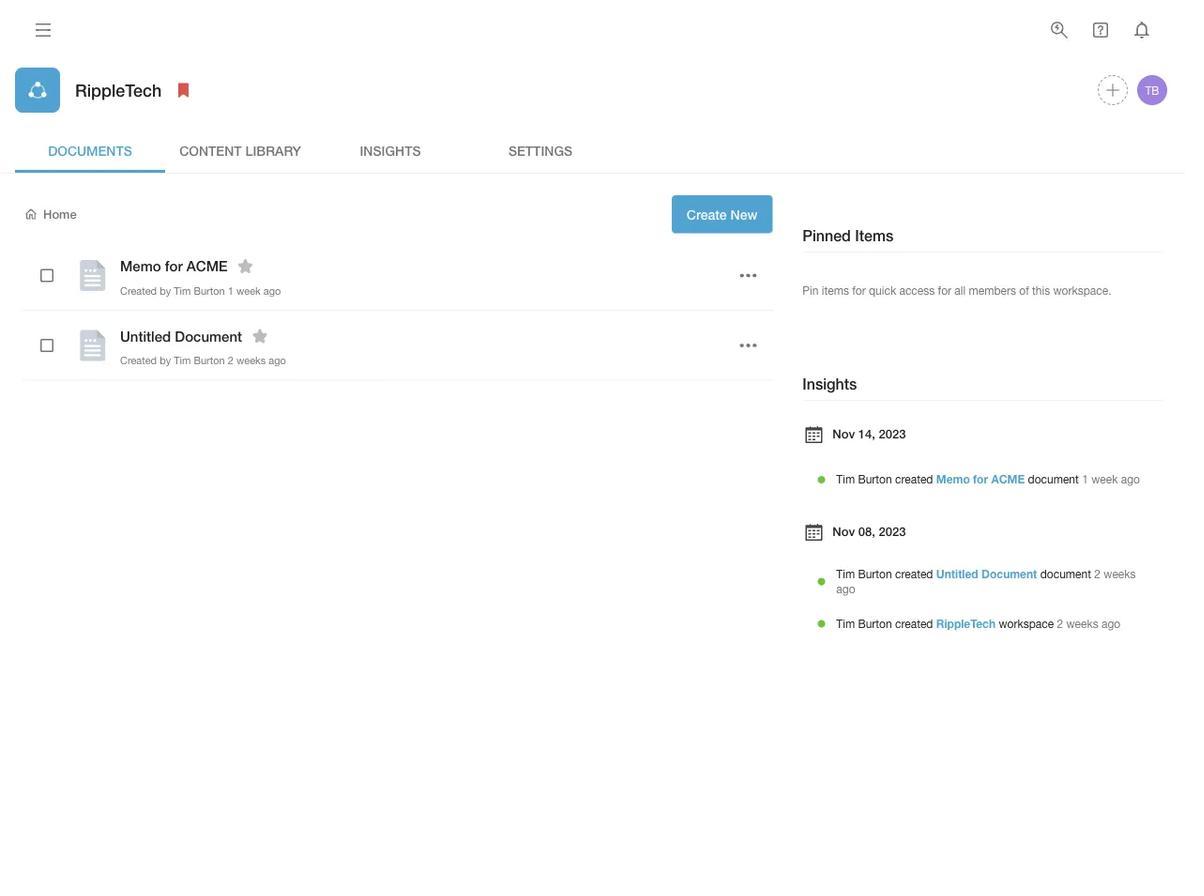Task type: vqa. For each thing, say whether or not it's contained in the screenshot.
search templates... 'text box' at top
no



Task type: locate. For each thing, give the bounding box(es) containing it.
0 horizontal spatial memo
[[120, 258, 161, 275]]

pinned items
[[803, 227, 894, 245]]

tab list
[[15, 128, 1171, 173]]

untitled
[[120, 328, 171, 345], [937, 567, 979, 580]]

0 horizontal spatial 2
[[228, 355, 234, 367]]

burton
[[194, 284, 225, 297], [194, 355, 225, 367], [859, 473, 893, 486], [859, 567, 893, 580], [859, 617, 893, 630]]

tim burton created rippletech workspace 2 weeks ago
[[837, 617, 1121, 630]]

nov left 14,
[[833, 426, 856, 441]]

untitled up rippletech link
[[937, 567, 979, 580]]

0 vertical spatial 2
[[228, 355, 234, 367]]

2 vertical spatial created
[[896, 617, 934, 630]]

burton down memo for acme
[[194, 284, 225, 297]]

ago inside 2 weeks ago
[[837, 583, 856, 596]]

acme
[[187, 258, 228, 275], [992, 473, 1026, 486]]

document
[[1029, 473, 1080, 486], [1041, 567, 1092, 580]]

0 horizontal spatial untitled
[[120, 328, 171, 345]]

rippletech down 2 weeks ago
[[937, 617, 996, 630]]

1 vertical spatial created
[[896, 567, 934, 580]]

content library
[[179, 142, 301, 158]]

by
[[160, 284, 171, 297], [160, 355, 171, 367]]

0 horizontal spatial 1
[[228, 284, 234, 297]]

0 vertical spatial created
[[896, 473, 934, 486]]

created down nov 08, 2023
[[896, 567, 934, 580]]

tim
[[174, 284, 191, 297], [174, 355, 191, 367], [837, 473, 855, 486], [837, 567, 855, 580], [837, 617, 855, 630]]

nov for nov 14, 2023
[[833, 426, 856, 441]]

by down memo for acme
[[160, 284, 171, 297]]

08,
[[859, 524, 876, 538]]

1 vertical spatial acme
[[992, 473, 1026, 486]]

content library link
[[165, 128, 315, 173]]

created
[[120, 284, 157, 297], [120, 355, 157, 367]]

document
[[175, 328, 242, 345], [982, 567, 1038, 580]]

nov
[[833, 426, 856, 441], [833, 524, 856, 538]]

by down the untitled document
[[160, 355, 171, 367]]

by for memo
[[160, 284, 171, 297]]

2023 right 14,
[[879, 426, 906, 441]]

created for untitled document
[[120, 355, 157, 367]]

3 created from the top
[[896, 617, 934, 630]]

settings link
[[466, 128, 616, 173]]

0 horizontal spatial insights
[[360, 142, 421, 158]]

document up workspace
[[1041, 567, 1092, 580]]

2 vertical spatial weeks
[[1067, 617, 1099, 630]]

weeks
[[237, 355, 266, 367], [1104, 567, 1137, 580], [1067, 617, 1099, 630]]

created down the untitled document
[[120, 355, 157, 367]]

0 horizontal spatial acme
[[187, 258, 228, 275]]

created by tim burton 2 weeks ago
[[120, 355, 286, 367]]

document right memo for acme link on the bottom right
[[1029, 473, 1080, 486]]

1 vertical spatial weeks
[[1104, 567, 1137, 580]]

rippletech
[[75, 80, 162, 100], [937, 617, 996, 630]]

0 vertical spatial untitled
[[120, 328, 171, 345]]

insights
[[360, 142, 421, 158], [803, 375, 858, 393]]

burton down nov 14, 2023
[[859, 473, 893, 486]]

1 horizontal spatial document
[[982, 567, 1038, 580]]

0 vertical spatial 1
[[228, 284, 234, 297]]

documents
[[48, 142, 132, 158]]

0 vertical spatial acme
[[187, 258, 228, 275]]

1 vertical spatial by
[[160, 355, 171, 367]]

nov 08, 2023
[[833, 524, 906, 538]]

document up workspace
[[982, 567, 1038, 580]]

1 vertical spatial insights
[[803, 375, 858, 393]]

2
[[228, 355, 234, 367], [1095, 567, 1101, 580], [1058, 617, 1064, 630]]

0 vertical spatial nov
[[833, 426, 856, 441]]

0 vertical spatial memo
[[120, 258, 161, 275]]

memo for acme link
[[937, 473, 1026, 486]]

created left rippletech link
[[896, 617, 934, 630]]

home link
[[23, 206, 77, 223]]

0 vertical spatial weeks
[[237, 355, 266, 367]]

2 weeks ago
[[837, 567, 1137, 596]]

0 vertical spatial 2023
[[879, 426, 906, 441]]

nov 14, 2023
[[833, 426, 906, 441]]

1 vertical spatial document
[[982, 567, 1038, 580]]

1 vertical spatial document
[[1041, 567, 1092, 580]]

created
[[896, 473, 934, 486], [896, 567, 934, 580], [896, 617, 934, 630]]

1 2023 from the top
[[879, 426, 906, 441]]

pinned
[[803, 227, 852, 245]]

for
[[165, 258, 183, 275], [853, 284, 866, 297], [939, 284, 952, 297], [974, 473, 989, 486]]

2023 right 08,
[[879, 524, 906, 538]]

pin items for quick access for all members of this workspace.
[[803, 284, 1112, 297]]

created down memo for acme
[[120, 284, 157, 297]]

1 vertical spatial nov
[[833, 524, 856, 538]]

rippletech link
[[937, 617, 996, 630]]

2 by from the top
[[160, 355, 171, 367]]

rippletech left remove bookmark "image"
[[75, 80, 162, 100]]

2 vertical spatial 2
[[1058, 617, 1064, 630]]

2 nov from the top
[[833, 524, 856, 538]]

untitled up created by tim burton 2 weeks ago
[[120, 328, 171, 345]]

0 horizontal spatial document
[[175, 328, 242, 345]]

1 horizontal spatial insights
[[803, 375, 858, 393]]

memo
[[120, 258, 161, 275], [937, 473, 971, 486]]

2 created from the top
[[120, 355, 157, 367]]

members
[[969, 284, 1017, 297]]

burton for tim burton created untitled document document
[[859, 567, 893, 580]]

ago
[[264, 284, 281, 297], [269, 355, 286, 367], [1122, 473, 1141, 486], [837, 583, 856, 596], [1102, 617, 1121, 630]]

1 nov from the top
[[833, 426, 856, 441]]

created down nov 14, 2023
[[896, 473, 934, 486]]

1 by from the top
[[160, 284, 171, 297]]

1 created from the top
[[896, 473, 934, 486]]

0 vertical spatial week
[[237, 284, 261, 297]]

1 vertical spatial 1
[[1083, 473, 1089, 486]]

1 horizontal spatial memo
[[937, 473, 971, 486]]

2 horizontal spatial weeks
[[1104, 567, 1137, 580]]

week
[[237, 284, 261, 297], [1092, 473, 1119, 486]]

items
[[856, 227, 894, 245]]

tim burton created untitled document document
[[837, 567, 1092, 580]]

created for rippletech
[[896, 617, 934, 630]]

0 vertical spatial insights
[[360, 142, 421, 158]]

2 2023 from the top
[[879, 524, 906, 538]]

burton left rippletech link
[[859, 617, 893, 630]]

0 vertical spatial created
[[120, 284, 157, 297]]

nov left 08,
[[833, 524, 856, 538]]

remove bookmark image
[[172, 79, 195, 101]]

1 horizontal spatial untitled
[[937, 567, 979, 580]]

2023
[[879, 426, 906, 441], [879, 524, 906, 538]]

1 vertical spatial created
[[120, 355, 157, 367]]

1
[[228, 284, 234, 297], [1083, 473, 1089, 486]]

0 vertical spatial rippletech
[[75, 80, 162, 100]]

1 vertical spatial 2
[[1095, 567, 1101, 580]]

favorite image
[[234, 255, 257, 277]]

weeks inside 2 weeks ago
[[1104, 567, 1137, 580]]

1 horizontal spatial week
[[1092, 473, 1119, 486]]

documents link
[[15, 128, 165, 173]]

nov for nov 08, 2023
[[833, 524, 856, 538]]

document up created by tim burton 2 weeks ago
[[175, 328, 242, 345]]

created by tim burton 1 week ago
[[120, 284, 281, 297]]

1 vertical spatial 2023
[[879, 524, 906, 538]]

2 horizontal spatial 2
[[1095, 567, 1101, 580]]

2 created from the top
[[896, 567, 934, 580]]

1 horizontal spatial rippletech
[[937, 617, 996, 630]]

burton down nov 08, 2023
[[859, 567, 893, 580]]

0 vertical spatial by
[[160, 284, 171, 297]]

tim for tim burton created memo for acme document 1 week ago
[[837, 473, 855, 486]]

1 created from the top
[[120, 284, 157, 297]]

home
[[43, 207, 77, 221]]

1 horizontal spatial acme
[[992, 473, 1026, 486]]

1 vertical spatial week
[[1092, 473, 1119, 486]]



Task type: describe. For each thing, give the bounding box(es) containing it.
items
[[822, 284, 850, 297]]

create new button
[[672, 195, 773, 233]]

all
[[955, 284, 966, 297]]

created for memo for acme
[[120, 284, 157, 297]]

tim for tim burton created rippletech workspace 2 weeks ago
[[837, 617, 855, 630]]

workspace
[[999, 617, 1055, 630]]

tab list containing documents
[[15, 128, 1171, 173]]

favorite image
[[249, 325, 271, 347]]

1 horizontal spatial 1
[[1083, 473, 1089, 486]]

14,
[[859, 426, 876, 441]]

by for untitled
[[160, 355, 171, 367]]

created for untitled
[[896, 567, 934, 580]]

workspace.
[[1054, 284, 1112, 297]]

tim burton created memo for acme document 1 week ago
[[837, 473, 1141, 486]]

insights inside tab list
[[360, 142, 421, 158]]

untitled document
[[120, 328, 242, 345]]

new
[[731, 207, 758, 222]]

0 horizontal spatial week
[[237, 284, 261, 297]]

burton for tim burton created memo for acme document 1 week ago
[[859, 473, 893, 486]]

tb
[[1146, 84, 1160, 97]]

2023 for nov 08, 2023
[[879, 524, 906, 538]]

untitled document link
[[937, 567, 1038, 580]]

tb button
[[1135, 72, 1171, 108]]

1 horizontal spatial weeks
[[1067, 617, 1099, 630]]

0 vertical spatial document
[[1029, 473, 1080, 486]]

burton down the untitled document
[[194, 355, 225, 367]]

access
[[900, 284, 935, 297]]

tim for tim burton created untitled document document
[[837, 567, 855, 580]]

created for memo
[[896, 473, 934, 486]]

2023 for nov 14, 2023
[[879, 426, 906, 441]]

pin
[[803, 284, 819, 297]]

memo for acme
[[120, 258, 228, 275]]

burton for tim burton created rippletech workspace 2 weeks ago
[[859, 617, 893, 630]]

1 vertical spatial untitled
[[937, 567, 979, 580]]

settings
[[509, 142, 573, 158]]

0 horizontal spatial weeks
[[237, 355, 266, 367]]

this
[[1033, 284, 1051, 297]]

create
[[687, 207, 727, 222]]

of
[[1020, 284, 1030, 297]]

library
[[245, 142, 301, 158]]

create new
[[687, 207, 758, 222]]

quick
[[869, 284, 897, 297]]

1 horizontal spatial 2
[[1058, 617, 1064, 630]]

1 vertical spatial rippletech
[[937, 617, 996, 630]]

insights link
[[315, 128, 466, 173]]

0 horizontal spatial rippletech
[[75, 80, 162, 100]]

2 inside 2 weeks ago
[[1095, 567, 1101, 580]]

0 vertical spatial document
[[175, 328, 242, 345]]

content
[[179, 142, 242, 158]]

1 vertical spatial memo
[[937, 473, 971, 486]]



